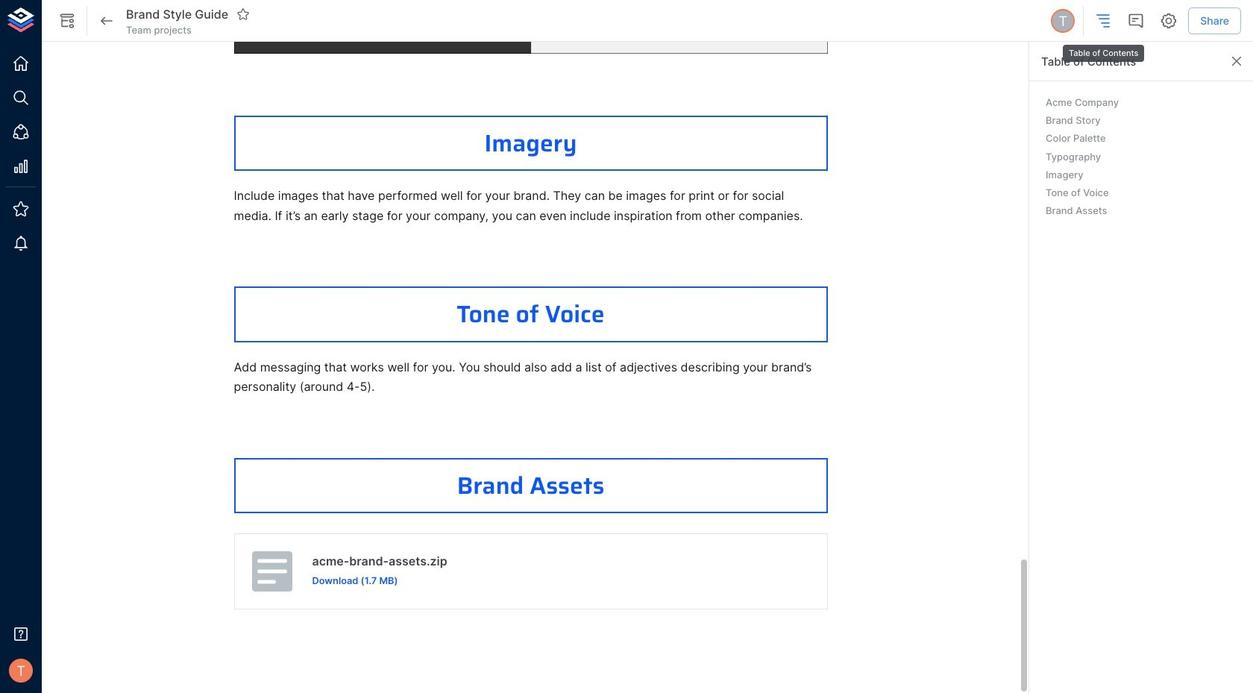 Task type: locate. For each thing, give the bounding box(es) containing it.
comments image
[[1128, 12, 1145, 30]]

tooltip
[[1062, 34, 1146, 64]]

settings image
[[1160, 12, 1178, 30]]



Task type: describe. For each thing, give the bounding box(es) containing it.
table of contents image
[[1095, 12, 1113, 30]]

favorite image
[[237, 7, 250, 21]]

go back image
[[98, 12, 116, 30]]

show wiki image
[[58, 12, 76, 30]]



Task type: vqa. For each thing, say whether or not it's contained in the screenshot.
BOOKMARKED
no



